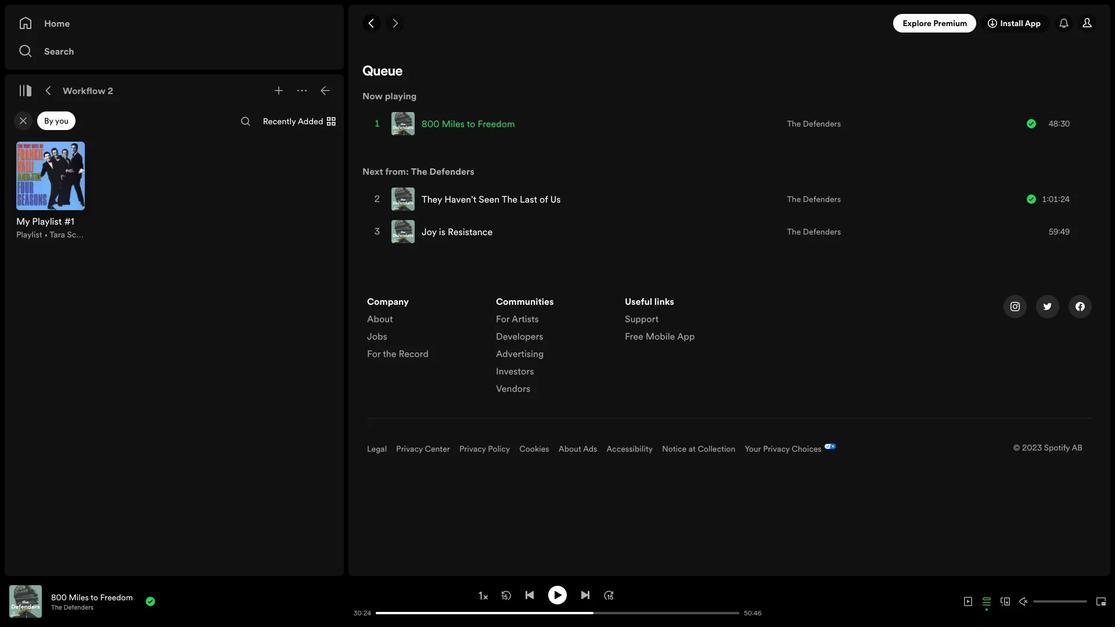 Task type: vqa. For each thing, say whether or not it's contained in the screenshot.
Sign
no



Task type: describe. For each thing, give the bounding box(es) containing it.
the
[[383, 347, 396, 360]]

the defenders for freedom
[[787, 118, 841, 130]]

search
[[44, 45, 74, 58]]

miles for 800 miles to freedom
[[442, 117, 465, 130]]

your
[[745, 443, 761, 455]]

they
[[422, 193, 442, 206]]

recently added
[[263, 115, 323, 127]]

player controls element
[[230, 586, 767, 618]]

legal
[[367, 443, 387, 455]]

defenders for they haven't seen the last of us
[[803, 193, 841, 205]]

home
[[44, 17, 70, 30]]

connect to a device image
[[1001, 597, 1010, 607]]

at
[[689, 443, 696, 455]]

facebook image
[[1076, 302, 1085, 311]]

playlist •
[[16, 229, 50, 241]]

install app
[[1001, 17, 1041, 29]]

us
[[550, 193, 561, 206]]

queue
[[363, 65, 403, 79]]

vendors
[[496, 382, 531, 395]]

by
[[44, 115, 53, 127]]

instagram image
[[1011, 302, 1020, 311]]

workflow 2
[[63, 84, 113, 97]]

the defenders for the
[[787, 193, 841, 205]]

premium
[[934, 17, 968, 29]]

800 miles to freedom the defenders
[[51, 592, 133, 612]]

800 miles to freedom
[[422, 117, 515, 130]]

1:01:24 cell
[[1027, 184, 1086, 215]]

skip forward 15 seconds image
[[604, 591, 614, 600]]

50:46
[[744, 609, 762, 618]]

main element
[[5, 5, 344, 576]]

3 the defenders from the top
[[787, 226, 841, 238]]

privacy center
[[396, 443, 450, 455]]

app inside top bar and user menu element
[[1025, 17, 1041, 29]]

48:30
[[1049, 118, 1070, 130]]

company about jobs for the record
[[367, 295, 429, 360]]

notice at collection link
[[662, 443, 736, 455]]

workflow
[[63, 84, 105, 97]]

the defenders link for they haven't seen the last of us
[[787, 193, 841, 205]]

by you
[[44, 115, 69, 127]]

they haven't seen the last of us
[[422, 193, 561, 206]]

59:49 cell
[[1027, 216, 1086, 247]]

notice
[[662, 443, 687, 455]]

developers
[[496, 330, 544, 343]]

800 miles to freedom cell
[[392, 108, 520, 139]]

last
[[520, 193, 537, 206]]

spotify – play queue element
[[349, 65, 1111, 483]]

joy is resistance
[[422, 225, 493, 238]]

privacy policy link
[[460, 443, 510, 455]]

recently
[[263, 115, 296, 127]]

800 for 800 miles to freedom
[[422, 117, 440, 130]]

support
[[625, 313, 659, 325]]

app inside useful links support free mobile app
[[677, 330, 695, 343]]

none search field inside main element
[[237, 112, 255, 131]]

developers link
[[496, 330, 544, 347]]

list containing communities
[[496, 295, 611, 400]]

record
[[399, 347, 429, 360]]

useful links support free mobile app
[[625, 295, 695, 343]]

48:30 cell
[[1027, 108, 1086, 139]]

about link
[[367, 313, 393, 330]]

© 2023 spotify ab
[[1014, 442, 1083, 454]]

search in your library image
[[241, 117, 250, 126]]

haven't
[[445, 193, 477, 206]]

now
[[363, 89, 383, 102]]

center
[[425, 443, 450, 455]]

playlist
[[16, 229, 42, 241]]

privacy center link
[[396, 443, 450, 455]]

to for 800 miles to freedom
[[467, 117, 476, 130]]

change speed image
[[478, 590, 489, 602]]

go forward image
[[390, 19, 400, 28]]

choices
[[792, 443, 822, 455]]

vendors link
[[496, 382, 531, 400]]

ads
[[583, 443, 597, 455]]

By you checkbox
[[37, 112, 76, 130]]

support link
[[625, 313, 659, 330]]

1 vertical spatial about
[[559, 443, 581, 455]]

mobile
[[646, 330, 675, 343]]

clear filters image
[[19, 116, 28, 125]]

seen
[[479, 193, 500, 206]]

added
[[298, 115, 323, 127]]

workflow 2 button
[[60, 81, 116, 100]]

jobs link
[[367, 330, 387, 347]]

advertising link
[[496, 347, 544, 365]]

accessibility
[[607, 443, 653, 455]]

skip back 15 seconds image
[[502, 591, 511, 600]]

your privacy choices link
[[745, 443, 822, 455]]

about inside "company about jobs for the record"
[[367, 313, 393, 325]]

800 for 800 miles to freedom the defenders
[[51, 592, 67, 603]]

©
[[1014, 442, 1020, 454]]

company
[[367, 295, 409, 308]]

1:01:24
[[1042, 193, 1070, 205]]

communities
[[496, 295, 554, 308]]

jobs
[[367, 330, 387, 343]]



Task type: locate. For each thing, give the bounding box(es) containing it.
install
[[1001, 17, 1024, 29]]

about left ads
[[559, 443, 581, 455]]

2 horizontal spatial privacy
[[763, 443, 790, 455]]

to for 800 miles to freedom the defenders
[[91, 592, 98, 603]]

go back image
[[367, 19, 376, 28]]

800 miles to freedom link
[[51, 592, 133, 603]]

privacy for privacy center
[[396, 443, 423, 455]]

collection
[[698, 443, 736, 455]]

miles inside 800 miles to freedom the defenders
[[69, 592, 89, 603]]

what's new image
[[1060, 19, 1069, 28]]

0 horizontal spatial freedom
[[100, 592, 133, 603]]

the inside 800 miles to freedom the defenders
[[51, 603, 62, 612]]

1 vertical spatial 800
[[51, 592, 67, 603]]

now playing: 800 miles to freedom by the defenders footer
[[9, 586, 336, 618]]

artists
[[512, 313, 539, 325]]

search link
[[19, 40, 330, 63]]

2023
[[1022, 442, 1042, 454]]

800
[[422, 117, 440, 130], [51, 592, 67, 603]]

0 horizontal spatial app
[[677, 330, 695, 343]]

the defenders
[[787, 118, 841, 130], [787, 193, 841, 205], [787, 226, 841, 238]]

1 vertical spatial freedom
[[100, 592, 133, 603]]

1 vertical spatial the defenders
[[787, 193, 841, 205]]

the inside cell
[[502, 193, 518, 206]]

ab
[[1072, 442, 1083, 454]]

for artists link
[[496, 313, 539, 330]]

play image
[[553, 591, 562, 600]]

1 privacy from the left
[[396, 443, 423, 455]]

1 vertical spatial miles
[[69, 592, 89, 603]]

1 horizontal spatial about
[[559, 443, 581, 455]]

your privacy choices
[[745, 443, 822, 455]]

advertising
[[496, 347, 544, 360]]

0 vertical spatial to
[[467, 117, 476, 130]]

1 horizontal spatial app
[[1025, 17, 1041, 29]]

privacy
[[396, 443, 423, 455], [460, 443, 486, 455], [763, 443, 790, 455]]

2 vertical spatial the defenders
[[787, 226, 841, 238]]

0 horizontal spatial list
[[367, 295, 482, 365]]

miles
[[442, 117, 465, 130], [69, 592, 89, 603]]

policy
[[488, 443, 510, 455]]

investors link
[[496, 365, 534, 382]]

the defenders link for joy is resistance
[[787, 226, 841, 238]]

800 inside cell
[[422, 117, 440, 130]]

about ads link
[[559, 443, 597, 455]]

communities for artists developers advertising investors vendors
[[496, 295, 554, 395]]

None search field
[[237, 112, 255, 131]]

2
[[108, 84, 113, 97]]

install app link
[[982, 14, 1050, 33]]

0 vertical spatial app
[[1025, 17, 1041, 29]]

notice at collection
[[662, 443, 736, 455]]

explore premium
[[903, 17, 968, 29]]

for
[[496, 313, 510, 325], [367, 347, 381, 360]]

1 horizontal spatial list
[[496, 295, 611, 400]]

spotify
[[1044, 442, 1070, 454]]

freedom inside 800 miles to freedom the defenders
[[100, 592, 133, 603]]

miles inside cell
[[442, 117, 465, 130]]

volume off image
[[1020, 597, 1029, 607]]

0 vertical spatial the defenders
[[787, 118, 841, 130]]

now playing
[[363, 89, 417, 102]]

0 horizontal spatial for
[[367, 347, 381, 360]]

resistance
[[448, 225, 493, 238]]

3 privacy from the left
[[763, 443, 790, 455]]

app
[[1025, 17, 1041, 29], [677, 330, 695, 343]]

defenders for 800 miles to freedom
[[803, 118, 841, 130]]

privacy left the policy at the bottom left
[[460, 443, 486, 455]]

freedom for 800 miles to freedom
[[478, 117, 515, 130]]

group
[[9, 135, 92, 247]]

1 list from the left
[[367, 295, 482, 365]]

0 horizontal spatial to
[[91, 592, 98, 603]]

freedom inside cell
[[478, 117, 515, 130]]

for the record link
[[367, 347, 429, 365]]

list containing company
[[367, 295, 482, 365]]

app right install
[[1025, 17, 1041, 29]]

california consumer privacy act (ccpa) opt-out icon image
[[822, 444, 836, 452]]

legal link
[[367, 443, 387, 455]]

list containing useful links
[[625, 295, 740, 347]]

0 horizontal spatial privacy
[[396, 443, 423, 455]]

of
[[540, 193, 548, 206]]

0 horizontal spatial miles
[[69, 592, 89, 603]]

1 horizontal spatial for
[[496, 313, 510, 325]]

joy
[[422, 225, 437, 238]]

0 vertical spatial for
[[496, 313, 510, 325]]

free
[[625, 330, 644, 343]]

the defenders link
[[787, 118, 841, 130], [411, 165, 475, 178], [787, 193, 841, 205], [787, 226, 841, 238], [51, 603, 94, 612]]

privacy left center
[[396, 443, 423, 455]]

free mobile app link
[[625, 330, 695, 347]]

freedom
[[478, 117, 515, 130], [100, 592, 133, 603]]

about up jobs
[[367, 313, 393, 325]]

twitter image
[[1043, 302, 1053, 311]]

cookies
[[519, 443, 549, 455]]

to inside 800 miles to freedom cell
[[467, 117, 476, 130]]

0 vertical spatial freedom
[[478, 117, 515, 130]]

home link
[[19, 12, 330, 35]]

to inside 800 miles to freedom the defenders
[[91, 592, 98, 603]]

800 right now playing view image
[[51, 592, 67, 603]]

for inside communities for artists developers advertising investors vendors
[[496, 313, 510, 325]]

1 horizontal spatial to
[[467, 117, 476, 130]]

links
[[655, 295, 674, 308]]

useful
[[625, 295, 652, 308]]

the
[[787, 118, 801, 130], [411, 165, 427, 178], [502, 193, 518, 206], [787, 193, 801, 205], [787, 226, 801, 238], [51, 603, 62, 612]]

privacy right the your
[[763, 443, 790, 455]]

1 horizontal spatial 800
[[422, 117, 440, 130]]

joy is resistance cell
[[392, 216, 497, 247]]

1 vertical spatial app
[[677, 330, 695, 343]]

1 vertical spatial for
[[367, 347, 381, 360]]

next from: the defenders
[[363, 165, 475, 178]]

app right mobile
[[677, 330, 695, 343]]

0 vertical spatial 800
[[422, 117, 440, 130]]

1 horizontal spatial miles
[[442, 117, 465, 130]]

59:49
[[1049, 226, 1070, 238]]

1 the defenders from the top
[[787, 118, 841, 130]]

0 vertical spatial miles
[[442, 117, 465, 130]]

3 list from the left
[[625, 295, 740, 347]]

privacy policy
[[460, 443, 510, 455]]

1 horizontal spatial privacy
[[460, 443, 486, 455]]

now playing view image
[[27, 591, 37, 600]]

group containing playlist
[[9, 135, 92, 247]]

2 the defenders from the top
[[787, 193, 841, 205]]

1 vertical spatial to
[[91, 592, 98, 603]]

about
[[367, 313, 393, 325], [559, 443, 581, 455]]

2 privacy from the left
[[460, 443, 486, 455]]

next image
[[581, 591, 590, 600]]

you
[[55, 115, 69, 127]]

0 horizontal spatial 800
[[51, 592, 67, 603]]

the defenders link for 800 miles to freedom
[[787, 118, 841, 130]]

800 inside 800 miles to freedom the defenders
[[51, 592, 67, 603]]

privacy for privacy policy
[[460, 443, 486, 455]]

0 horizontal spatial about
[[367, 313, 393, 325]]

they haven't seen the last of us cell
[[392, 184, 566, 215]]

about ads
[[559, 443, 597, 455]]

cookies link
[[519, 443, 549, 455]]

next
[[363, 165, 383, 178]]

2 list from the left
[[496, 295, 611, 400]]

for inside "company about jobs for the record"
[[367, 347, 381, 360]]

for left artists
[[496, 313, 510, 325]]

miles for 800 miles to freedom the defenders
[[69, 592, 89, 603]]

Recently Added, Grid view field
[[253, 112, 343, 131]]

2 horizontal spatial list
[[625, 295, 740, 347]]

freedom for 800 miles to freedom the defenders
[[100, 592, 133, 603]]

defenders inside 800 miles to freedom the defenders
[[64, 603, 94, 612]]

is
[[439, 225, 446, 238]]

explore premium button
[[894, 14, 977, 33]]

playing
[[385, 89, 417, 102]]

defenders for joy is resistance
[[803, 226, 841, 238]]

previous image
[[525, 591, 534, 600]]

group inside main element
[[9, 135, 92, 247]]

0 vertical spatial about
[[367, 313, 393, 325]]

top bar and user menu element
[[349, 5, 1111, 42]]

30:24
[[354, 609, 371, 618]]

•
[[44, 229, 48, 241]]

explore
[[903, 17, 932, 29]]

list
[[367, 295, 482, 365], [496, 295, 611, 400], [625, 295, 740, 347]]

1 horizontal spatial freedom
[[478, 117, 515, 130]]

800 up next from: the defenders on the left top
[[422, 117, 440, 130]]

for left the the
[[367, 347, 381, 360]]



